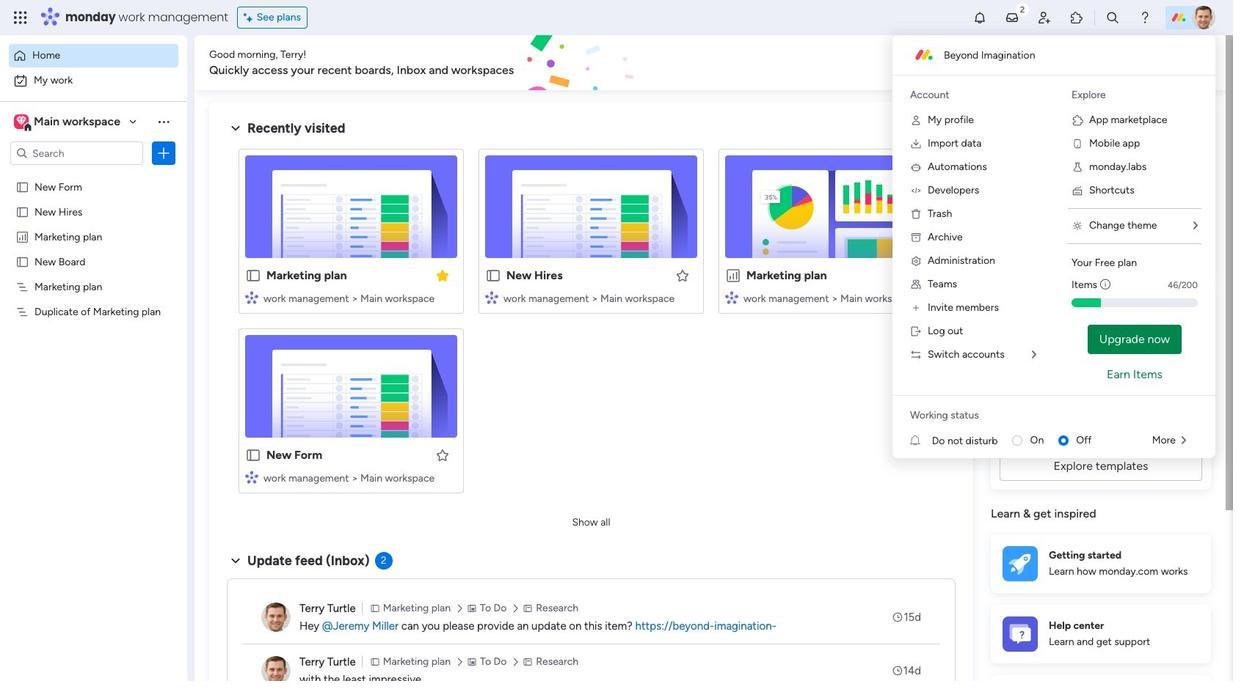 Task type: describe. For each thing, give the bounding box(es) containing it.
automations image
[[910, 161, 922, 173]]

v2 surfce notifications image
[[910, 433, 932, 449]]

change theme image
[[1072, 220, 1083, 232]]

developers image
[[910, 185, 922, 197]]

2 element
[[375, 553, 392, 570]]

shortcuts image
[[1072, 185, 1083, 197]]

archive image
[[910, 232, 922, 244]]

v2 user feedback image
[[1003, 55, 1014, 71]]

monday marketplace image
[[1069, 10, 1084, 25]]

notifications image
[[973, 10, 987, 25]]

2 workspace image from the left
[[16, 114, 26, 130]]

see plans image
[[243, 10, 257, 26]]

v2 info image
[[1100, 277, 1111, 293]]

teams image
[[910, 279, 922, 291]]

log out image
[[910, 326, 922, 338]]

1 horizontal spatial add to favorites image
[[915, 268, 930, 283]]

workspace selection element
[[14, 113, 123, 132]]

2 vertical spatial option
[[0, 174, 187, 177]]

getting started element
[[991, 535, 1211, 594]]

options image
[[156, 146, 171, 161]]

Search in workspace field
[[31, 145, 123, 162]]

workspace options image
[[156, 114, 171, 129]]



Task type: vqa. For each thing, say whether or not it's contained in the screenshot.
Developers icon
yes



Task type: locate. For each thing, give the bounding box(es) containing it.
import data image
[[910, 138, 922, 150]]

0 vertical spatial add to favorites image
[[915, 268, 930, 283]]

mobile app image
[[1072, 138, 1083, 150]]

close recently visited image
[[227, 120, 244, 137]]

close update feed (inbox) image
[[227, 553, 244, 570]]

list arrow image
[[1194, 221, 1198, 231]]

1 horizontal spatial public dashboard image
[[725, 268, 741, 284]]

quick search results list box
[[227, 137, 956, 512]]

add to favorites image
[[915, 268, 930, 283], [435, 448, 450, 463]]

templates image image
[[1004, 295, 1198, 397]]

terry turtle image down terry turtle image at left
[[261, 657, 291, 682]]

2 image
[[1016, 1, 1029, 17]]

my profile image
[[910, 115, 922, 126]]

add to favorites image
[[675, 268, 690, 283]]

0 vertical spatial option
[[9, 44, 178, 68]]

1 vertical spatial add to favorites image
[[435, 448, 450, 463]]

trash image
[[910, 208, 922, 220]]

search everything image
[[1105, 10, 1120, 25]]

help center element
[[991, 605, 1211, 664]]

workspace image
[[14, 114, 29, 130], [16, 114, 26, 130]]

0 vertical spatial terry turtle image
[[1192, 6, 1216, 29]]

terry turtle image right the help image
[[1192, 6, 1216, 29]]

update feed image
[[1005, 10, 1020, 25]]

1 vertical spatial public dashboard image
[[725, 268, 741, 284]]

1 vertical spatial terry turtle image
[[261, 657, 291, 682]]

0 horizontal spatial add to favorites image
[[435, 448, 450, 463]]

public board image
[[485, 268, 501, 284]]

public dashboard image
[[15, 230, 29, 244], [725, 268, 741, 284]]

terry turtle image
[[261, 603, 291, 633]]

list box
[[0, 171, 187, 522]]

help image
[[1138, 10, 1152, 25]]

0 horizontal spatial public dashboard image
[[15, 230, 29, 244]]

public board image
[[15, 180, 29, 194], [15, 205, 29, 219], [15, 255, 29, 269], [245, 268, 261, 284], [245, 448, 261, 464]]

1 vertical spatial option
[[9, 69, 178, 92]]

terry turtle image
[[1192, 6, 1216, 29], [261, 657, 291, 682]]

monday.labs image
[[1072, 161, 1083, 173]]

option
[[9, 44, 178, 68], [9, 69, 178, 92], [0, 174, 187, 177]]

0 horizontal spatial terry turtle image
[[261, 657, 291, 682]]

1 workspace image from the left
[[14, 114, 29, 130]]

0 vertical spatial public dashboard image
[[15, 230, 29, 244]]

administration image
[[910, 255, 922, 267]]

1 horizontal spatial terry turtle image
[[1192, 6, 1216, 29]]

invite members image
[[910, 302, 922, 314]]

select product image
[[13, 10, 28, 25]]

remove from favorites image
[[435, 268, 450, 283]]

invite members image
[[1037, 10, 1052, 25]]



